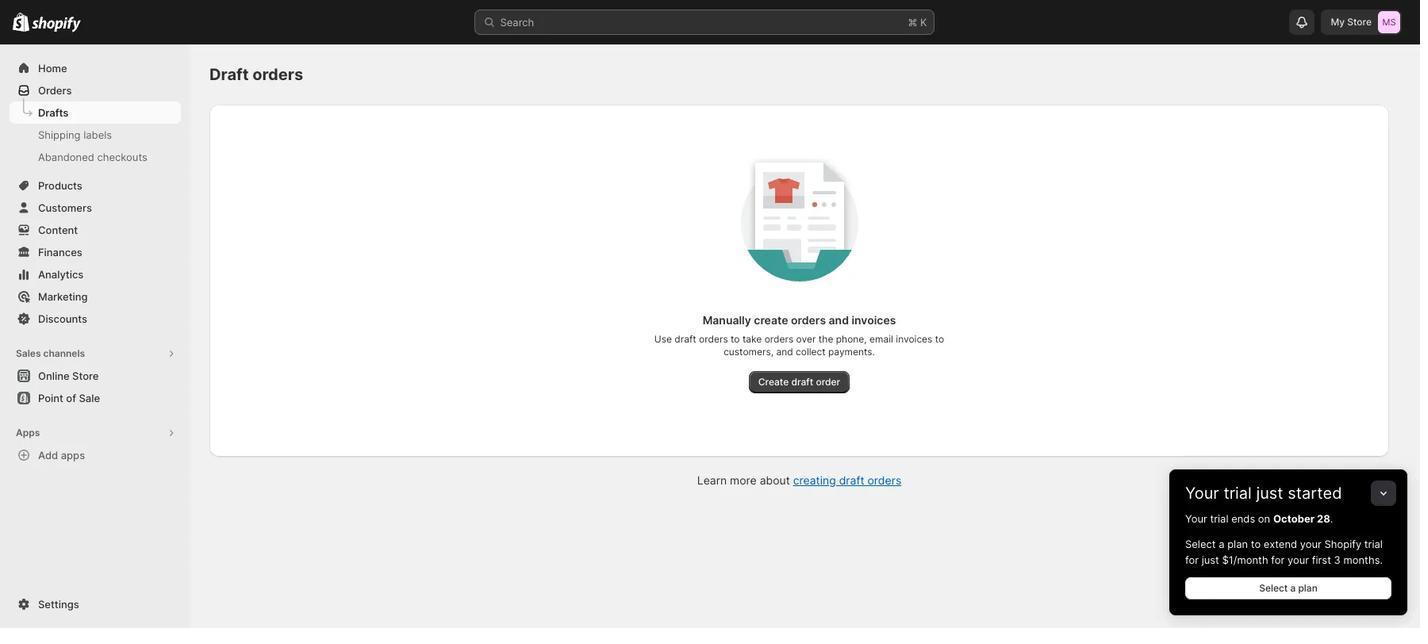 Task type: vqa. For each thing, say whether or not it's contained in the screenshot.
the right 'Shopify' image
no



Task type: locate. For each thing, give the bounding box(es) containing it.
add
[[38, 449, 58, 462]]

0 horizontal spatial select
[[1186, 538, 1216, 551]]

shopify image
[[32, 16, 81, 32]]

0 horizontal spatial and
[[776, 346, 793, 358]]

0 horizontal spatial plan
[[1228, 538, 1248, 551]]

for
[[1186, 554, 1199, 567], [1271, 554, 1285, 567]]

0 vertical spatial just
[[1257, 484, 1284, 503]]

orders right draft on the left top of page
[[252, 65, 303, 84]]

2 horizontal spatial to
[[1251, 538, 1261, 551]]

and
[[829, 313, 849, 327], [776, 346, 793, 358]]

create draft order link
[[749, 371, 850, 394]]

my store
[[1331, 16, 1372, 28]]

invoices
[[852, 313, 896, 327], [896, 333, 933, 345]]

3
[[1334, 554, 1341, 567]]

store inside online store link
[[72, 370, 99, 382]]

customers
[[38, 202, 92, 214]]

just up on
[[1257, 484, 1284, 503]]

your up first
[[1300, 538, 1322, 551]]

1 horizontal spatial store
[[1348, 16, 1372, 28]]

your
[[1300, 538, 1322, 551], [1288, 554, 1309, 567]]

point of sale link
[[10, 387, 181, 409]]

draft right "creating"
[[839, 474, 865, 487]]

just left $1/month
[[1202, 554, 1219, 567]]

draft right use
[[675, 333, 696, 345]]

checkouts
[[97, 151, 147, 163]]

plan inside select a plan to extend your shopify trial for just $1/month for your first 3 months.
[[1228, 538, 1248, 551]]

orders down create
[[765, 333, 794, 345]]

invoices right email
[[896, 333, 933, 345]]

1 vertical spatial store
[[72, 370, 99, 382]]

a inside select a plan to extend your shopify trial for just $1/month for your first 3 months.
[[1219, 538, 1225, 551]]

to right email
[[935, 333, 944, 345]]

your
[[1186, 484, 1219, 503], [1186, 513, 1208, 525]]

0 horizontal spatial to
[[731, 333, 740, 345]]

to inside select a plan to extend your shopify trial for just $1/month for your first 3 months.
[[1251, 538, 1261, 551]]

0 vertical spatial a
[[1219, 538, 1225, 551]]

0 horizontal spatial for
[[1186, 554, 1199, 567]]

discounts
[[38, 313, 87, 325]]

for left $1/month
[[1186, 554, 1199, 567]]

1 vertical spatial plan
[[1299, 582, 1318, 594]]

0 horizontal spatial just
[[1202, 554, 1219, 567]]

point
[[38, 392, 63, 405]]

just
[[1257, 484, 1284, 503], [1202, 554, 1219, 567]]

plan up $1/month
[[1228, 538, 1248, 551]]

online store
[[38, 370, 99, 382]]

your inside dropdown button
[[1186, 484, 1219, 503]]

your left ends
[[1186, 513, 1208, 525]]

0 vertical spatial trial
[[1224, 484, 1252, 503]]

settings
[[38, 598, 79, 611]]

0 horizontal spatial a
[[1219, 538, 1225, 551]]

0 horizontal spatial draft
[[675, 333, 696, 345]]

28
[[1317, 513, 1331, 525]]

shopify
[[1325, 538, 1362, 551]]

and left collect
[[776, 346, 793, 358]]

0 vertical spatial your
[[1300, 538, 1322, 551]]

0 vertical spatial select
[[1186, 538, 1216, 551]]

finances
[[38, 246, 82, 259]]

select down the your trial ends on october 28 .
[[1186, 538, 1216, 551]]

take
[[743, 333, 762, 345]]

to up $1/month
[[1251, 538, 1261, 551]]

phone,
[[836, 333, 867, 345]]

plan down first
[[1299, 582, 1318, 594]]

a up $1/month
[[1219, 538, 1225, 551]]

apps button
[[10, 422, 181, 444]]

trial
[[1224, 484, 1252, 503], [1210, 513, 1229, 525], [1365, 538, 1383, 551]]

and up phone,
[[829, 313, 849, 327]]

settings link
[[10, 594, 181, 616]]

add apps
[[38, 449, 85, 462]]

orders
[[252, 65, 303, 84], [791, 313, 826, 327], [699, 333, 728, 345], [765, 333, 794, 345], [868, 474, 902, 487]]

plan for select a plan
[[1299, 582, 1318, 594]]

point of sale
[[38, 392, 100, 405]]

1 vertical spatial a
[[1291, 582, 1296, 594]]

my store image
[[1378, 11, 1401, 33]]

your left first
[[1288, 554, 1309, 567]]

1 vertical spatial draft
[[792, 376, 814, 388]]

draft left order
[[792, 376, 814, 388]]

1 for from the left
[[1186, 554, 1199, 567]]

store right my
[[1348, 16, 1372, 28]]

1 vertical spatial your
[[1186, 513, 1208, 525]]

trial inside dropdown button
[[1224, 484, 1252, 503]]

over
[[796, 333, 816, 345]]

1 horizontal spatial plan
[[1299, 582, 1318, 594]]

select
[[1186, 538, 1216, 551], [1259, 582, 1288, 594]]

1 vertical spatial just
[[1202, 554, 1219, 567]]

store for online store
[[72, 370, 99, 382]]

1 horizontal spatial and
[[829, 313, 849, 327]]

select inside select a plan to extend your shopify trial for just $1/month for your first 3 months.
[[1186, 538, 1216, 551]]

1 vertical spatial and
[[776, 346, 793, 358]]

invoices up email
[[852, 313, 896, 327]]

0 vertical spatial invoices
[[852, 313, 896, 327]]

a down select a plan to extend your shopify trial for just $1/month for your first 3 months.
[[1291, 582, 1296, 594]]

create
[[754, 313, 788, 327]]

1 your from the top
[[1186, 484, 1219, 503]]

store up sale
[[72, 370, 99, 382]]

2 vertical spatial trial
[[1365, 538, 1383, 551]]

online
[[38, 370, 70, 382]]

select for select a plan to extend your shopify trial for just $1/month for your first 3 months.
[[1186, 538, 1216, 551]]

trial up months.
[[1365, 538, 1383, 551]]

0 horizontal spatial store
[[72, 370, 99, 382]]

select down select a plan to extend your shopify trial for just $1/month for your first 3 months.
[[1259, 582, 1288, 594]]

1 horizontal spatial for
[[1271, 554, 1285, 567]]

plan for select a plan to extend your shopify trial for just $1/month for your first 3 months.
[[1228, 538, 1248, 551]]

drafts
[[38, 106, 68, 119]]

payments.
[[828, 346, 875, 358]]

my
[[1331, 16, 1345, 28]]

1 horizontal spatial a
[[1291, 582, 1296, 594]]

ends
[[1232, 513, 1256, 525]]

0 vertical spatial store
[[1348, 16, 1372, 28]]

1 horizontal spatial select
[[1259, 582, 1288, 594]]

draft
[[675, 333, 696, 345], [792, 376, 814, 388], [839, 474, 865, 487]]

to left take
[[731, 333, 740, 345]]

marketing
[[38, 290, 88, 303]]

home link
[[10, 57, 181, 79]]

0 vertical spatial your
[[1186, 484, 1219, 503]]

0 vertical spatial draft
[[675, 333, 696, 345]]

0 vertical spatial and
[[829, 313, 849, 327]]

sales
[[16, 348, 41, 359]]

store
[[1348, 16, 1372, 28], [72, 370, 99, 382]]

channels
[[43, 348, 85, 359]]

1 vertical spatial select
[[1259, 582, 1288, 594]]

your up the your trial ends on october 28 .
[[1186, 484, 1219, 503]]

customers,
[[724, 346, 774, 358]]

trial left ends
[[1210, 513, 1229, 525]]

1 horizontal spatial just
[[1257, 484, 1284, 503]]

abandoned
[[38, 151, 94, 163]]

k
[[920, 16, 927, 29]]

a
[[1219, 538, 1225, 551], [1291, 582, 1296, 594]]

2 horizontal spatial draft
[[839, 474, 865, 487]]

2 your from the top
[[1186, 513, 1208, 525]]

0 vertical spatial plan
[[1228, 538, 1248, 551]]

customers link
[[10, 197, 181, 219]]

just inside dropdown button
[[1257, 484, 1284, 503]]

1 horizontal spatial to
[[935, 333, 944, 345]]

creating draft orders link
[[793, 474, 902, 487]]

trial up ends
[[1224, 484, 1252, 503]]

draft inside the manually create orders and invoices use draft orders to take orders over the phone, email invoices to customers, and collect payments.
[[675, 333, 696, 345]]

of
[[66, 392, 76, 405]]

⌘
[[908, 16, 918, 29]]

trial for ends
[[1210, 513, 1229, 525]]

1 vertical spatial trial
[[1210, 513, 1229, 525]]

a for select a plan
[[1291, 582, 1296, 594]]

analytics link
[[10, 263, 181, 286]]

2 vertical spatial draft
[[839, 474, 865, 487]]

for down extend
[[1271, 554, 1285, 567]]



Task type: describe. For each thing, give the bounding box(es) containing it.
learn
[[697, 474, 727, 487]]

shipping
[[38, 129, 81, 141]]

draft orders
[[209, 65, 303, 84]]

abandoned checkouts
[[38, 151, 147, 163]]

your trial ends on october 28 .
[[1186, 513, 1333, 525]]

learn more about creating draft orders
[[697, 474, 902, 487]]

orders
[[38, 84, 72, 97]]

content link
[[10, 219, 181, 241]]

sale
[[79, 392, 100, 405]]

sales channels button
[[10, 343, 181, 365]]

the
[[819, 333, 834, 345]]

on
[[1258, 513, 1271, 525]]

online store button
[[0, 365, 190, 387]]

more
[[730, 474, 757, 487]]

products link
[[10, 175, 181, 197]]

labels
[[83, 129, 112, 141]]

.
[[1331, 513, 1333, 525]]

orders link
[[10, 79, 181, 102]]

store for my store
[[1348, 16, 1372, 28]]

abandoned checkouts link
[[10, 146, 181, 168]]

your for your trial ends on october 28 .
[[1186, 513, 1208, 525]]

1 vertical spatial invoices
[[896, 333, 933, 345]]

draft
[[209, 65, 249, 84]]

started
[[1288, 484, 1342, 503]]

a for select a plan to extend your shopify trial for just $1/month for your first 3 months.
[[1219, 538, 1225, 551]]

home
[[38, 62, 67, 75]]

content
[[38, 224, 78, 236]]

email
[[870, 333, 893, 345]]

extend
[[1264, 538, 1298, 551]]

orders right "creating"
[[868, 474, 902, 487]]

sales channels
[[16, 348, 85, 359]]

point of sale button
[[0, 387, 190, 409]]

your for your trial just started
[[1186, 484, 1219, 503]]

select for select a plan
[[1259, 582, 1288, 594]]

drafts link
[[10, 102, 181, 124]]

⌘ k
[[908, 16, 927, 29]]

products
[[38, 179, 82, 192]]

manually create orders and invoices use draft orders to take orders over the phone, email invoices to customers, and collect payments.
[[654, 313, 944, 358]]

shipping labels link
[[10, 124, 181, 146]]

october
[[1274, 513, 1315, 525]]

manually
[[703, 313, 751, 327]]

add apps button
[[10, 444, 181, 467]]

orders down manually
[[699, 333, 728, 345]]

2 for from the left
[[1271, 554, 1285, 567]]

just inside select a plan to extend your shopify trial for just $1/month for your first 3 months.
[[1202, 554, 1219, 567]]

create draft order
[[758, 376, 841, 388]]

your trial just started element
[[1170, 511, 1408, 616]]

your trial just started
[[1186, 484, 1342, 503]]

1 vertical spatial your
[[1288, 554, 1309, 567]]

search
[[500, 16, 534, 29]]

finances link
[[10, 241, 181, 263]]

orders up over
[[791, 313, 826, 327]]

apps
[[16, 427, 40, 439]]

1 horizontal spatial draft
[[792, 376, 814, 388]]

marketing link
[[10, 286, 181, 308]]

first
[[1312, 554, 1331, 567]]

$1/month
[[1222, 554, 1269, 567]]

creating
[[793, 474, 836, 487]]

shipping labels
[[38, 129, 112, 141]]

order
[[816, 376, 841, 388]]

analytics
[[38, 268, 84, 281]]

online store link
[[10, 365, 181, 387]]

select a plan
[[1259, 582, 1318, 594]]

select a plan link
[[1186, 578, 1392, 600]]

create
[[758, 376, 789, 388]]

use
[[654, 333, 672, 345]]

select a plan to extend your shopify trial for just $1/month for your first 3 months.
[[1186, 538, 1383, 567]]

about
[[760, 474, 790, 487]]

discounts link
[[10, 308, 181, 330]]

trial for just
[[1224, 484, 1252, 503]]

your trial just started button
[[1170, 470, 1408, 503]]

months.
[[1344, 554, 1383, 567]]

collect
[[796, 346, 826, 358]]

apps
[[61, 449, 85, 462]]

trial inside select a plan to extend your shopify trial for just $1/month for your first 3 months.
[[1365, 538, 1383, 551]]

shopify image
[[13, 13, 30, 32]]



